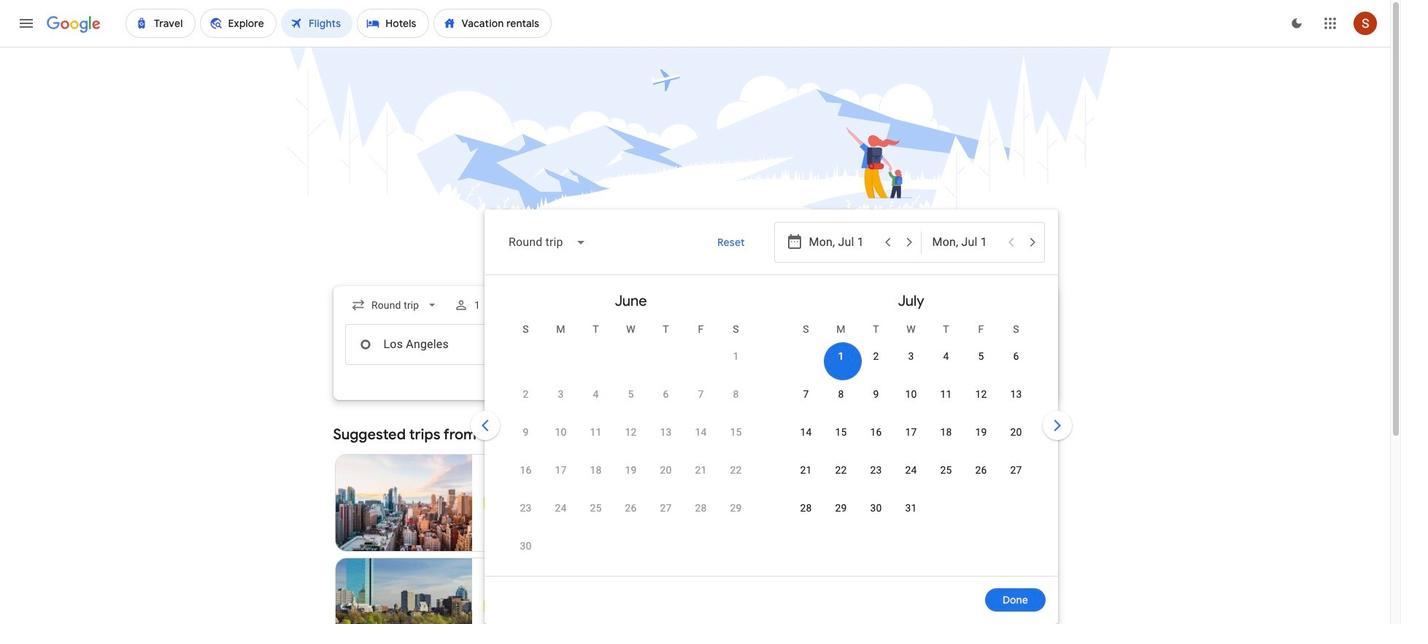 Task type: locate. For each thing, give the bounding box(es) containing it.
row group
[[491, 281, 771, 574], [771, 281, 1051, 570]]

sat, jun 8 element
[[733, 387, 739, 401]]

grid inside flight search box
[[491, 281, 1051, 585]]

wed, jul 17 element
[[905, 425, 917, 439]]

sun, jun 2 element
[[523, 387, 529, 401]]

wed, jun 12 element
[[625, 425, 637, 439]]

None text field
[[345, 324, 551, 365]]

wed, jul 10 element
[[905, 387, 917, 401]]

Flight search field
[[322, 209, 1075, 624]]

2 return text field from the top
[[932, 325, 1000, 364]]

2 departure text field from the top
[[809, 325, 876, 364]]

fri, jul 5 element
[[978, 349, 984, 363]]

none text field inside flight search box
[[345, 324, 551, 365]]

1 return text field from the top
[[932, 223, 1000, 262]]

sat, jul 27 element
[[1011, 463, 1022, 477]]

0 vertical spatial departure text field
[[809, 223, 876, 262]]

row up wed, jul 10 element
[[824, 336, 1034, 384]]

thu, jul 4 element
[[943, 349, 949, 363]]

sat, jun 1 element
[[733, 349, 739, 363]]

thu, jul 18 element
[[940, 425, 952, 439]]

tue, jul 16 element
[[870, 425, 882, 439]]

sat, jul 20 element
[[1011, 425, 1022, 439]]

spirit image
[[484, 497, 496, 509]]

wed, jul 3 element
[[908, 349, 914, 363]]

None field
[[497, 225, 598, 260], [345, 292, 445, 318], [497, 225, 598, 260], [345, 292, 445, 318]]

Departure text field
[[809, 223, 876, 262], [809, 325, 876, 364]]

row
[[824, 336, 1034, 384], [508, 380, 754, 422], [789, 380, 1034, 422], [508, 418, 754, 460], [789, 418, 1034, 460], [508, 456, 754, 498], [789, 456, 1034, 498], [508, 494, 754, 536], [789, 494, 929, 536]]

sun, jul 14 element
[[800, 425, 812, 439]]

thu, jun 20 element
[[660, 463, 672, 477]]

mon, jun 24 element
[[555, 501, 567, 515]]

sun, jun 16 element
[[520, 463, 532, 477]]

1 vertical spatial departure text field
[[809, 325, 876, 364]]

row up wed, jul 24 element
[[789, 418, 1034, 460]]

sun, jun 30 element
[[520, 539, 532, 553]]

Return text field
[[932, 223, 1000, 262], [932, 325, 1000, 364]]

row up wed, jun 26 element
[[508, 456, 754, 498]]

mon, jul 8 element
[[838, 387, 844, 401]]

suggested trips from los angeles region
[[333, 418, 1057, 624]]

row up wed, jun 12 element
[[508, 380, 754, 422]]

mon, jun 10 element
[[555, 425, 567, 439]]

sat, jun 29 element
[[730, 501, 742, 515]]

sat, jul 13 element
[[1011, 387, 1022, 401]]

previous image
[[468, 408, 503, 443]]

sun, jul 28 element
[[800, 501, 812, 515]]

1 vertical spatial return text field
[[932, 325, 1000, 364]]

row up wed, jun 19 element
[[508, 418, 754, 460]]

thu, jul 25 element
[[940, 463, 952, 477]]

0 vertical spatial return text field
[[932, 223, 1000, 262]]

grid
[[491, 281, 1051, 585]]



Task type: describe. For each thing, give the bounding box(es) containing it.
fri, jul 12 element
[[975, 387, 987, 401]]

sun, jul 21 element
[[800, 463, 812, 477]]

sun, jun 23 element
[[520, 501, 532, 515]]

tue, jul 23 element
[[870, 463, 882, 477]]

tue, jul 9 element
[[873, 387, 879, 401]]

next image
[[1040, 408, 1075, 443]]

tue, jun 11 element
[[590, 425, 602, 439]]

1 row group from the left
[[491, 281, 771, 574]]

tue, jun 4 element
[[593, 387, 599, 401]]

fri, jun 28 element
[[695, 501, 707, 515]]

row down tue, jul 23 element
[[789, 494, 929, 536]]

mon, jul 1, departure date. element
[[838, 349, 844, 363]]

mon, jul 22 element
[[835, 463, 847, 477]]

1 departure text field from the top
[[809, 223, 876, 262]]

wed, jul 24 element
[[905, 463, 917, 477]]

thu, jun 27 element
[[660, 501, 672, 515]]

sat, jun 15 element
[[730, 425, 742, 439]]

sun, jul 7 element
[[803, 387, 809, 401]]

tue, jul 30 element
[[870, 501, 882, 515]]

thu, jun 6 element
[[663, 387, 669, 401]]

change appearance image
[[1280, 6, 1315, 41]]

row up wed, jul 17 element
[[789, 380, 1034, 422]]

2 row group from the left
[[771, 281, 1051, 570]]

fri, jul 26 element
[[975, 463, 987, 477]]

row down wed, jun 19 element
[[508, 494, 754, 536]]

mon, jul 29 element
[[835, 501, 847, 515]]

tue, jul 2 element
[[873, 349, 879, 363]]

tue, jun 25 element
[[590, 501, 602, 515]]

sun, jun 9 element
[[523, 425, 529, 439]]

mon, jun 3 element
[[558, 387, 564, 401]]

fri, jul 19 element
[[975, 425, 987, 439]]

mon, jun 17 element
[[555, 463, 567, 477]]

sat, jun 22 element
[[730, 463, 742, 477]]

wed, jun 19 element
[[625, 463, 637, 477]]

mon, jul 15 element
[[835, 425, 847, 439]]

spirit image
[[484, 601, 496, 612]]

row up wed, jul 31 element
[[789, 456, 1034, 498]]

wed, jun 5 element
[[628, 387, 634, 401]]

sat, jul 6 element
[[1013, 349, 1019, 363]]

wed, jun 26 element
[[625, 501, 637, 515]]

thu, jun 13 element
[[660, 425, 672, 439]]

thu, jul 11 element
[[940, 387, 952, 401]]

wed, jul 31 element
[[905, 501, 917, 515]]

main menu image
[[18, 15, 35, 32]]

fri, jun 21 element
[[695, 463, 707, 477]]

tue, jun 18 element
[[590, 463, 602, 477]]

fri, jun 14 element
[[695, 425, 707, 439]]

fri, jun 7 element
[[698, 387, 704, 401]]



Task type: vqa. For each thing, say whether or not it's contained in the screenshot.
Destination McDonald's, 828 Wendy Dr, Newbury Park, CA 91320 FIELD
no



